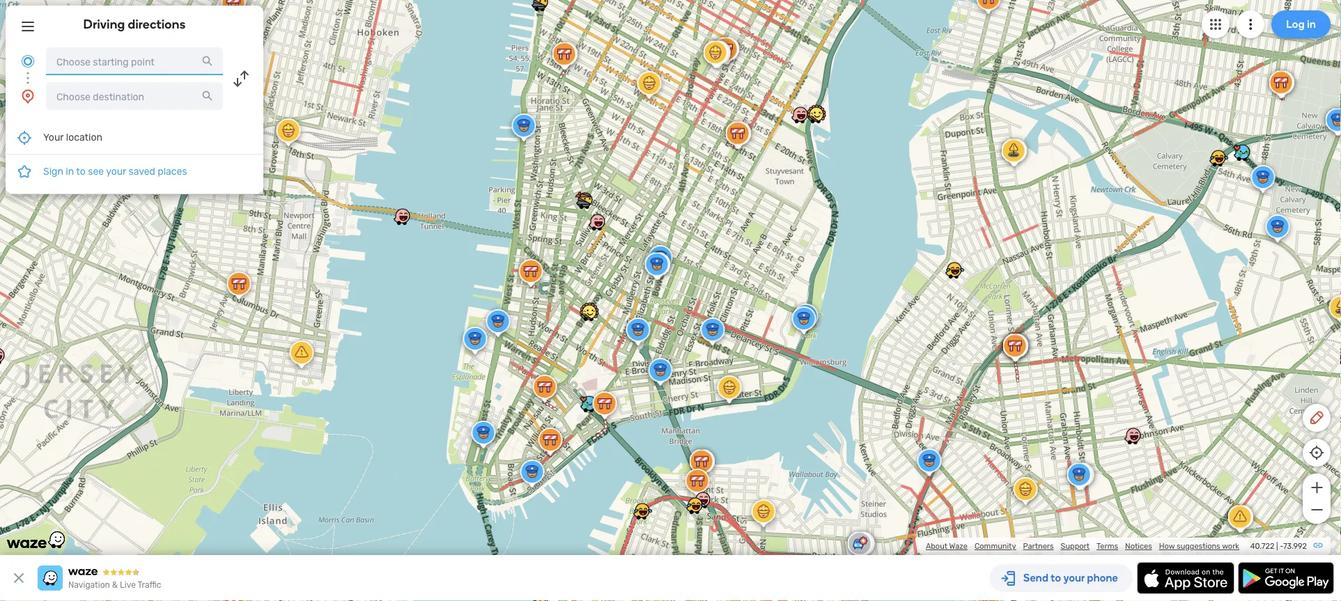 Task type: locate. For each thing, give the bounding box(es) containing it.
work
[[1223, 542, 1240, 551]]

driving
[[83, 17, 125, 32]]

support
[[1061, 542, 1090, 551]]

|
[[1277, 542, 1279, 551]]

driving directions
[[83, 17, 186, 32]]

how
[[1160, 542, 1176, 551]]

location image
[[20, 88, 36, 105]]

community
[[975, 542, 1017, 551]]

link image
[[1313, 540, 1325, 551]]

recenter image
[[16, 129, 33, 146]]

-
[[1281, 542, 1284, 551]]

about
[[926, 542, 948, 551]]

list box
[[6, 121, 264, 194]]

about waze link
[[926, 542, 968, 551]]

zoom out image
[[1309, 502, 1326, 519]]

live
[[120, 581, 136, 590]]

traffic
[[138, 581, 161, 590]]

suggestions
[[1177, 542, 1221, 551]]

Choose destination text field
[[46, 82, 223, 110]]



Task type: describe. For each thing, give the bounding box(es) containing it.
terms link
[[1097, 542, 1119, 551]]

directions
[[128, 17, 186, 32]]

partners
[[1024, 542, 1054, 551]]

current location image
[[20, 53, 36, 70]]

community link
[[975, 542, 1017, 551]]

notices link
[[1126, 542, 1153, 551]]

support link
[[1061, 542, 1090, 551]]

zoom in image
[[1309, 480, 1326, 496]]

about waze community partners support terms notices how suggestions work
[[926, 542, 1240, 551]]

notices
[[1126, 542, 1153, 551]]

waze
[[950, 542, 968, 551]]

star image
[[16, 163, 33, 180]]

40.722 | -73.992
[[1251, 542, 1308, 551]]

Choose starting point text field
[[46, 47, 223, 75]]

partners link
[[1024, 542, 1054, 551]]

navigation & live traffic
[[68, 581, 161, 590]]

&
[[112, 581, 118, 590]]

40.722
[[1251, 542, 1275, 551]]

navigation
[[68, 581, 110, 590]]

pencil image
[[1309, 410, 1326, 427]]

how suggestions work link
[[1160, 542, 1240, 551]]

73.992
[[1284, 542, 1308, 551]]

terms
[[1097, 542, 1119, 551]]

x image
[[10, 570, 27, 587]]



Task type: vqa. For each thing, say whether or not it's contained in the screenshot.
TX, inside the the Dallas TX, USA
no



